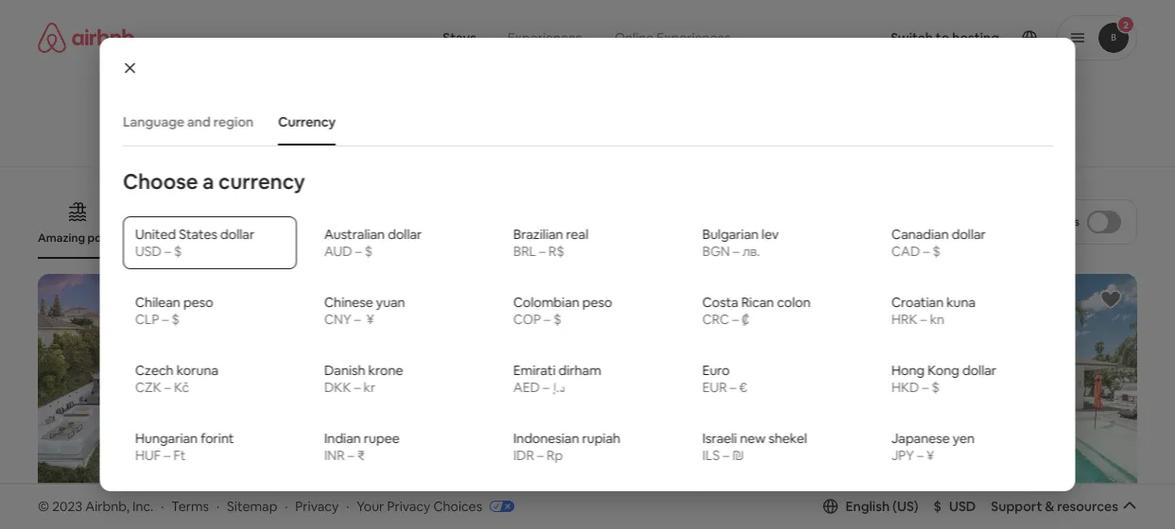 Task type: locate. For each thing, give the bounding box(es) containing it.
grid
[[282, 231, 303, 245]]

dollar left 'the-'
[[220, 226, 254, 243]]

– inside hungarian forint huf – ft
[[163, 447, 170, 464]]

inc.
[[132, 498, 154, 515]]

eur
[[702, 379, 727, 396]]

0 horizontal spatial usd
[[135, 243, 161, 260]]

amazing
[[583, 231, 631, 245], [38, 231, 85, 245]]

dollar
[[220, 226, 254, 243], [388, 226, 422, 243], [952, 226, 986, 243], [962, 362, 997, 379]]

chilean
[[135, 294, 180, 311]]

– left ¥
[[917, 447, 924, 464]]

peso for chilean peso clp – $
[[183, 294, 213, 311]]

cny
[[324, 311, 351, 328]]

– right aud on the left top of page
[[355, 243, 362, 260]]

idr
[[513, 447, 534, 464]]

– inside colombian peso cop – $
[[544, 311, 550, 328]]

· right inc.
[[161, 498, 164, 515]]

2 privacy from the left
[[387, 498, 431, 515]]

– left ₡
[[732, 311, 739, 328]]

off-the-grid
[[238, 231, 303, 245]]

peso inside colombian peso cop – $
[[582, 294, 612, 311]]

– inside danish krone dkk – kr
[[354, 379, 360, 396]]

show map
[[544, 415, 609, 432]]

1 peso from the left
[[183, 294, 213, 311]]

taxes
[[1051, 215, 1080, 229]]

None search field
[[186, 0, 990, 138]]

ils
[[702, 447, 720, 464]]

– inside the czech koruna czk – kč
[[164, 379, 171, 396]]

usd left support
[[950, 498, 977, 515]]

english (us) button
[[823, 498, 919, 515]]

· left privacy link
[[285, 498, 288, 515]]

– inside canadian dollar cad – $
[[923, 243, 930, 260]]

tab list containing language and region
[[113, 98, 1053, 146]]

jpy
[[892, 447, 914, 464]]

(us)
[[893, 498, 919, 515]]

лв.
[[742, 243, 760, 260]]

experiences inside button
[[508, 29, 582, 46]]

rp
[[547, 447, 563, 464]]

– right cad
[[923, 243, 930, 260]]

– left rp
[[537, 447, 544, 464]]

stays
[[443, 29, 477, 46]]

dollar right the canadian
[[952, 226, 986, 243]]

experiences
[[508, 29, 582, 46], [657, 29, 731, 46]]

– left 'ﺩ.ﺇ'
[[543, 379, 549, 396]]

– inside croatian kuna hrk – kn
[[920, 311, 927, 328]]

dkk
[[324, 379, 351, 396]]

hrk
[[892, 311, 918, 328]]

region
[[213, 114, 253, 131]]

· right terms link
[[217, 498, 220, 515]]

choose
[[122, 168, 198, 195]]

₡
[[742, 311, 750, 328]]

– for croatian kuna hrk – kn
[[920, 311, 927, 328]]

peso for colombian peso cop – $
[[582, 294, 612, 311]]

language and region button
[[113, 104, 263, 140]]

canadian
[[892, 226, 949, 243]]

czk
[[135, 379, 161, 396]]

rican
[[741, 294, 774, 311]]

kn
[[930, 311, 945, 328]]

tab list inside "choose a language and currency" element
[[113, 98, 1053, 146]]

– left the лв. at the right top of page
[[733, 243, 740, 260]]

display total before taxes
[[944, 215, 1080, 229]]

0 horizontal spatial experiences
[[508, 29, 582, 46]]

– left kr
[[354, 379, 360, 396]]

– inside the chinese yuan cny – ￥
[[354, 311, 361, 328]]

peso inside chilean peso clp – $
[[183, 294, 213, 311]]

$ right 'hkd'
[[932, 379, 940, 396]]

$ right 'cop'
[[553, 311, 561, 328]]

– inside united states dollar usd – $
[[164, 243, 171, 260]]

– left ₪
[[723, 447, 729, 464]]

– for chilean peso clp – $
[[162, 311, 168, 328]]

show
[[544, 415, 578, 432]]

$ inside colombian peso cop – $
[[553, 311, 561, 328]]

dirham
[[558, 362, 601, 379]]

– inside indonesian rupiah idr – rp
[[537, 447, 544, 464]]

– for chinese yuan cny – ￥
[[354, 311, 361, 328]]

– left ft
[[163, 447, 170, 464]]

languages dialog
[[100, 38, 1076, 530]]

experiences right online
[[657, 29, 731, 46]]

states
[[179, 226, 217, 243]]

new
[[740, 430, 766, 447]]

euro eur – €
[[702, 362, 747, 396]]

aud
[[324, 243, 352, 260]]

￥
[[364, 311, 377, 328]]

– inside euro eur – €
[[730, 379, 736, 396]]

1 horizontal spatial amazing
[[583, 231, 631, 245]]

© 2023 airbnb, inc. ·
[[38, 498, 164, 515]]

$ right tiny
[[174, 243, 181, 260]]

– for czech koruna czk – kč
[[164, 379, 171, 396]]

– left r$
[[539, 243, 546, 260]]

– for emirati dirham aed – ﺩ.ﺇ
[[543, 379, 549, 396]]

– left ₹
[[347, 447, 354, 464]]

– inside the hong kong dollar hkd – $
[[922, 379, 929, 396]]

dollar inside australian dollar aud – $
[[388, 226, 422, 243]]

japanese
[[892, 430, 950, 447]]

hungarian forint huf – ft
[[135, 430, 234, 464]]

– for colombian peso cop – $
[[544, 311, 550, 328]]

– right 'hkd'
[[922, 379, 929, 396]]

your
[[357, 498, 384, 515]]

0 horizontal spatial amazing
[[38, 231, 85, 245]]

– for hungarian forint huf – ft
[[163, 447, 170, 464]]

– inside emirati dirham aed – ﺩ.ﺇ
[[543, 379, 549, 396]]

– inside australian dollar aud – $
[[355, 243, 362, 260]]

– left the "homes"
[[164, 243, 171, 260]]

3 · from the left
[[285, 498, 288, 515]]

¥
[[926, 447, 934, 464]]

online
[[615, 29, 654, 46]]

dollar right barns
[[388, 226, 422, 243]]

– left ￥
[[354, 311, 361, 328]]

currency
[[278, 114, 335, 131]]

brl
[[513, 243, 536, 260]]

1 horizontal spatial usd
[[950, 498, 977, 515]]

canadian dollar cad – $
[[892, 226, 986, 260]]

israeli new shekel ils – ₪
[[702, 430, 807, 464]]

privacy right your
[[387, 498, 431, 515]]

– left kč
[[164, 379, 171, 396]]

emirati
[[513, 362, 555, 379]]

and
[[187, 114, 210, 131]]

– for indonesian rupiah idr – rp
[[537, 447, 544, 464]]

shekel
[[769, 430, 807, 447]]

–
[[164, 243, 171, 260], [355, 243, 362, 260], [539, 243, 546, 260], [733, 243, 740, 260], [923, 243, 930, 260], [162, 311, 168, 328], [354, 311, 361, 328], [544, 311, 550, 328], [732, 311, 739, 328], [920, 311, 927, 328], [164, 379, 171, 396], [354, 379, 360, 396], [543, 379, 549, 396], [730, 379, 736, 396], [922, 379, 929, 396], [163, 447, 170, 464], [347, 447, 354, 464], [537, 447, 544, 464], [723, 447, 729, 464], [917, 447, 924, 464]]

usd inside united states dollar usd – $
[[135, 243, 161, 260]]

– for bulgarian lev bgn – лв.
[[733, 243, 740, 260]]

– for brazilian real brl – r$
[[539, 243, 546, 260]]

none search field containing stays
[[186, 0, 990, 138]]

kr
[[363, 379, 375, 396]]

indonesian rupiah idr – rp
[[513, 430, 620, 464]]

2 peso from the left
[[582, 294, 612, 311]]

amazing left "pools"
[[38, 231, 85, 245]]

– right clp
[[162, 311, 168, 328]]

bulgarian
[[702, 226, 759, 243]]

– right 'cop'
[[544, 311, 550, 328]]

· left your
[[346, 498, 349, 515]]

$ right clp
[[171, 311, 179, 328]]

australian dollar aud – $
[[324, 226, 422, 260]]

– left 'kn'
[[920, 311, 927, 328]]

$ inside australian dollar aud – $
[[365, 243, 372, 260]]

4 · from the left
[[346, 498, 349, 515]]

chinese
[[324, 294, 373, 311]]

– for japanese yen jpy – ¥
[[917, 447, 924, 464]]

– for indian rupee inr – ₹
[[347, 447, 354, 464]]

israeli
[[702, 430, 737, 447]]

cop
[[513, 311, 541, 328]]

– inside bulgarian lev bgn – лв.
[[733, 243, 740, 260]]

– inside chilean peso clp – $
[[162, 311, 168, 328]]

pools
[[88, 231, 117, 245]]

what can we help you find? tab list
[[428, 19, 598, 57]]

– inside japanese yen jpy – ¥
[[917, 447, 924, 464]]

amazing left the views
[[583, 231, 631, 245]]

english (us)
[[846, 498, 919, 515]]

language and region
[[122, 114, 253, 131]]

homes
[[172, 231, 208, 245]]

display
[[944, 215, 983, 229]]

clp
[[135, 311, 159, 328]]

peso right add to wishlist: los angeles, california image
[[582, 294, 612, 311]]

bgn
[[702, 243, 730, 260]]

$ right aud on the left top of page
[[365, 243, 372, 260]]

0 horizontal spatial peso
[[183, 294, 213, 311]]

1 privacy from the left
[[295, 498, 339, 515]]

1 horizontal spatial peso
[[582, 294, 612, 311]]

– for canadian dollar cad – $
[[923, 243, 930, 260]]

– inside the "israeli new shekel ils – ₪"
[[723, 447, 729, 464]]

– inside the indian rupee inr – ₹
[[347, 447, 354, 464]]

choices
[[434, 498, 483, 515]]

1 experiences from the left
[[508, 29, 582, 46]]

privacy left your
[[295, 498, 339, 515]]

usd left the "homes"
[[135, 243, 161, 260]]

1 · from the left
[[161, 498, 164, 515]]

$ inside united states dollar usd – $
[[174, 243, 181, 260]]

experiences button
[[492, 19, 598, 57]]

czech koruna czk – kč
[[135, 362, 218, 396]]

tab list
[[113, 98, 1053, 146]]

group
[[38, 185, 830, 259], [38, 274, 296, 519], [319, 274, 577, 519], [599, 274, 857, 519], [880, 274, 1138, 519]]

1 horizontal spatial experiences
[[657, 29, 731, 46]]

&
[[1046, 498, 1055, 515]]

dollar right the kong at the bottom right of the page
[[962, 362, 997, 379]]

hungarian
[[135, 430, 197, 447]]

– left €
[[730, 379, 736, 396]]

aed
[[513, 379, 540, 396]]

a
[[202, 168, 214, 195]]

experiences right the stays
[[508, 29, 582, 46]]

1 vertical spatial usd
[[950, 498, 977, 515]]

$ right cad
[[933, 243, 940, 260]]

display total before taxes button
[[928, 200, 1138, 245]]

0 horizontal spatial privacy
[[295, 498, 339, 515]]

0 vertical spatial usd
[[135, 243, 161, 260]]

– for danish krone dkk – kr
[[354, 379, 360, 396]]

1 horizontal spatial privacy
[[387, 498, 431, 515]]

– inside brazilian real brl – r$
[[539, 243, 546, 260]]

dollar inside united states dollar usd – $
[[220, 226, 254, 243]]

peso right chilean
[[183, 294, 213, 311]]



Task type: vqa. For each thing, say whether or not it's contained in the screenshot.
"Oceanfront"
no



Task type: describe. For each thing, give the bounding box(es) containing it.
profile element
[[777, 0, 1138, 76]]

– for australian dollar aud – $
[[355, 243, 362, 260]]

hong
[[892, 362, 925, 379]]

total
[[985, 215, 1010, 229]]

currency
[[218, 168, 305, 195]]

inr
[[324, 447, 344, 464]]

yen
[[953, 430, 975, 447]]

indian rupee inr – ₹
[[324, 430, 399, 464]]

$ inside chilean peso clp – $
[[171, 311, 179, 328]]

2023
[[52, 498, 82, 515]]

views
[[633, 231, 663, 245]]

colombian peso cop – $
[[513, 294, 612, 328]]

map
[[581, 415, 609, 432]]

danish
[[324, 362, 365, 379]]

huf
[[135, 447, 161, 464]]

brazilian
[[513, 226, 563, 243]]

terms · sitemap · privacy
[[172, 498, 339, 515]]

indian
[[324, 430, 361, 447]]

costa rican colon crc – ₡
[[702, 294, 811, 328]]

indonesian
[[513, 430, 579, 447]]

real
[[566, 226, 588, 243]]

mansions
[[695, 231, 745, 245]]

krone
[[368, 362, 403, 379]]

online experiences
[[615, 29, 731, 46]]

support
[[992, 498, 1043, 515]]

2 · from the left
[[217, 498, 220, 515]]

australian
[[324, 226, 385, 243]]

privacy inside "link"
[[387, 498, 431, 515]]

your privacy choices link
[[357, 498, 515, 516]]

hkd
[[892, 379, 919, 396]]

$ right (us)
[[934, 498, 942, 515]]

amazing pools
[[38, 231, 117, 245]]

₹
[[357, 447, 365, 464]]

colombian
[[513, 294, 579, 311]]

emirati dirham aed – ﺩ.ﺇ
[[513, 362, 601, 396]]

group containing off-the-grid
[[38, 185, 830, 259]]

yuan
[[376, 294, 405, 311]]

©
[[38, 498, 49, 515]]

sitemap link
[[227, 498, 277, 515]]

Where field
[[217, 107, 464, 124]]

dollar inside canadian dollar cad – $
[[952, 226, 986, 243]]

czech
[[135, 362, 173, 379]]

cad
[[892, 243, 920, 260]]

$ inside canadian dollar cad – $
[[933, 243, 940, 260]]

lev
[[762, 226, 779, 243]]

resources
[[1058, 498, 1119, 515]]

currency button
[[268, 104, 345, 140]]

japanese yen jpy – ¥
[[892, 430, 975, 464]]

amazing views
[[583, 231, 663, 245]]

the-
[[260, 231, 282, 245]]

language
[[122, 114, 184, 131]]

airbnb,
[[85, 498, 130, 515]]

brazilian real brl – r$
[[513, 226, 588, 260]]

colon
[[777, 294, 811, 311]]

chinese yuan cny – ￥
[[324, 294, 405, 328]]

amazing for amazing views
[[583, 231, 631, 245]]

€
[[739, 379, 747, 396]]

amazing for amazing pools
[[38, 231, 85, 245]]

cabins
[[508, 231, 545, 245]]

$ inside the hong kong dollar hkd – $
[[932, 379, 940, 396]]

dollar inside the hong kong dollar hkd – $
[[962, 362, 997, 379]]

croatian
[[892, 294, 944, 311]]

united states dollar usd – $
[[135, 226, 254, 260]]

add to wishlist: los angeles, california image
[[1100, 288, 1123, 311]]

danish krone dkk – kr
[[324, 362, 403, 396]]

2 experiences from the left
[[657, 29, 731, 46]]

english
[[846, 498, 890, 515]]

– inside costa rican colon crc – ₡
[[732, 311, 739, 328]]

support & resources
[[992, 498, 1119, 515]]

add to wishlist: los angeles, california image
[[539, 288, 561, 311]]

forint
[[200, 430, 234, 447]]

choose a language and currency element
[[111, 98, 1065, 530]]

privacy link
[[295, 498, 339, 515]]

croatian kuna hrk – kn
[[892, 294, 976, 328]]

ft
[[173, 447, 185, 464]]

crc
[[702, 311, 729, 328]]

euro
[[702, 362, 730, 379]]

show map button
[[525, 401, 651, 446]]

online experiences link
[[598, 19, 748, 57]]

kong
[[928, 362, 959, 379]]

kuna
[[947, 294, 976, 311]]

koruna
[[176, 362, 218, 379]]

hong kong dollar hkd – $
[[892, 362, 997, 396]]



